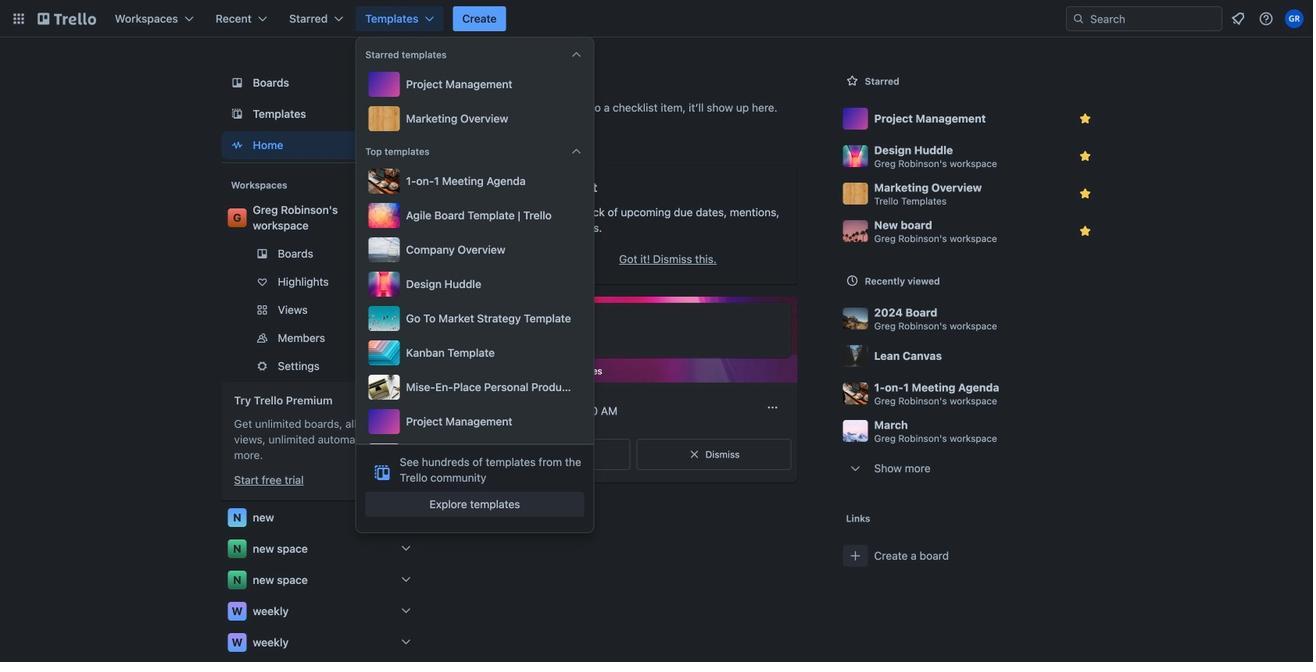Task type: vqa. For each thing, say whether or not it's contained in the screenshot.
the top "MENU"
yes



Task type: locate. For each thing, give the bounding box(es) containing it.
template board image
[[228, 105, 247, 123]]

Search field
[[1085, 8, 1222, 30]]

menu for second collapse "icon" from the top of the page
[[365, 166, 584, 538]]

search image
[[1072, 13, 1085, 25]]

click to unstar new board. it will be removed from your starred list. image
[[1077, 224, 1093, 239]]

click to unstar project management. it will be removed from your starred list. image
[[1077, 111, 1093, 127]]

primary element
[[0, 0, 1313, 38]]

0 vertical spatial menu
[[365, 69, 584, 134]]

1 vertical spatial menu
[[365, 166, 584, 538]]

menu for first collapse "icon" from the top of the page
[[365, 69, 584, 134]]

click to unstar marketing overview. it will be removed from your starred list. image
[[1077, 186, 1093, 202]]

open information menu image
[[1258, 11, 1274, 27]]

menu
[[365, 69, 584, 134], [365, 166, 584, 538]]

2 menu from the top
[[365, 166, 584, 538]]

0 vertical spatial collapse image
[[570, 48, 583, 61]]

1 vertical spatial collapse image
[[570, 145, 583, 158]]

1 menu from the top
[[365, 69, 584, 134]]

1 collapse image from the top
[[570, 48, 583, 61]]

collapse image
[[570, 48, 583, 61], [570, 145, 583, 158]]



Task type: describe. For each thing, give the bounding box(es) containing it.
board image
[[228, 73, 247, 92]]

click to unstar design huddle. it will be removed from your starred list. image
[[1077, 149, 1093, 164]]

0 notifications image
[[1229, 9, 1247, 28]]

greg robinson (gregrobinson96) image
[[1285, 9, 1304, 28]]

back to home image
[[38, 6, 96, 31]]

home image
[[228, 136, 247, 155]]

2 collapse image from the top
[[570, 145, 583, 158]]

add image
[[397, 329, 415, 348]]



